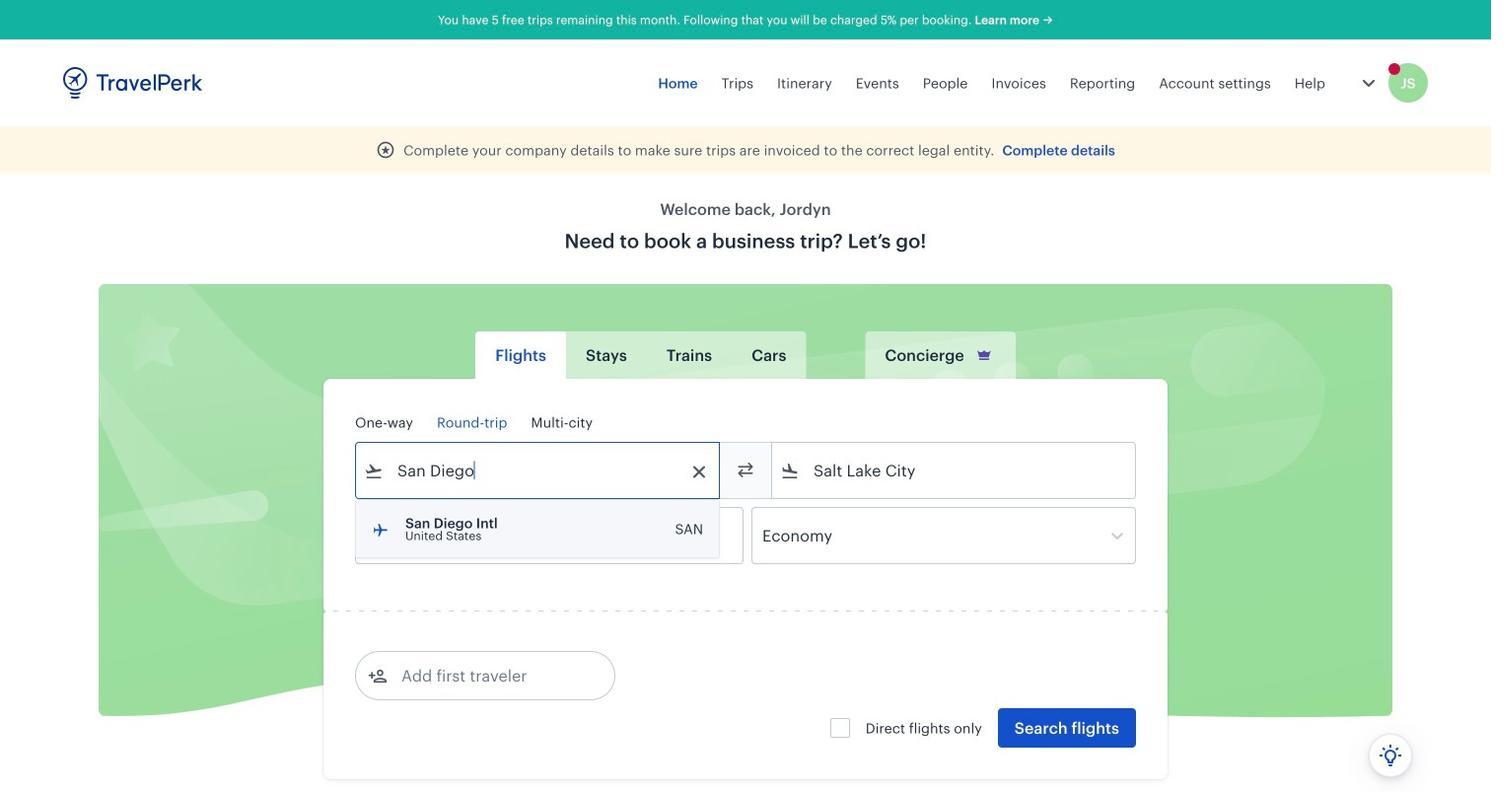 Task type: describe. For each thing, give the bounding box(es) containing it.
From search field
[[384, 455, 694, 486]]

Add first traveler search field
[[388, 660, 593, 692]]

Return text field
[[501, 508, 604, 563]]

Depart text field
[[384, 508, 486, 563]]



Task type: locate. For each thing, give the bounding box(es) containing it.
To search field
[[800, 455, 1110, 486]]



